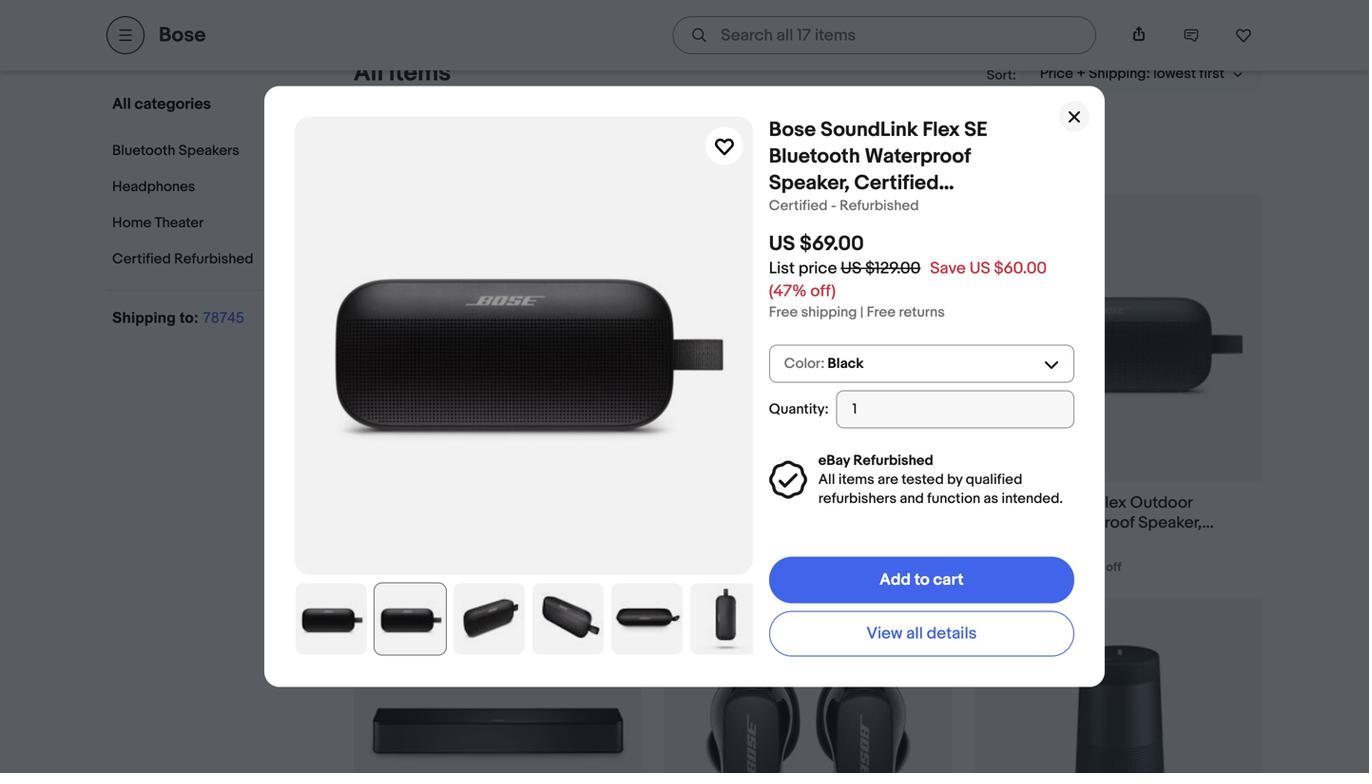 Task type: describe. For each thing, give the bounding box(es) containing it.
2 free from the left
[[867, 304, 896, 321]]

Quantity: number field
[[837, 391, 1075, 429]]

view all details link
[[769, 611, 1075, 657]]

refurbished for bose soundlink micro outdoor bluetooth waterproof speaker, certified refurbished
[[735, 533, 826, 553]]

view all details
[[867, 624, 977, 644]]

bose soundlink flex outdoor bluetooth waterproof speaker, certified refurbished
[[975, 493, 1203, 553]]

speaker, for bose soundlink micro outdoor bluetooth waterproof speaker, certified refurbished
[[828, 513, 892, 533]]

|
[[861, 304, 864, 321]]

are
[[878, 471, 899, 489]]

ebay
[[819, 452, 851, 470]]

bose for bose soundlink micro outdoor bluetooth waterproof speaker, certified refurbished
[[665, 493, 702, 513]]

1 vertical spatial $129.00
[[411, 560, 453, 575]]

micro
[[787, 493, 829, 513]]

by
[[948, 471, 963, 489]]

$149.00
[[1033, 560, 1075, 575]]

all
[[907, 624, 924, 644]]

and
[[900, 490, 924, 508]]

1 horizontal spatial us
[[841, 259, 862, 279]]

bose soundlink flex se bluetooth waterproof speaker, certified refurbished
[[769, 118, 988, 222]]

37%
[[1079, 560, 1104, 575]]

-
[[831, 197, 837, 215]]

off for list price: $129.00 47% off
[[485, 560, 501, 575]]

picture 4 of 6 image
[[533, 583, 604, 655]]

off)
[[811, 282, 836, 302]]

picture 6 of 6 image
[[691, 583, 762, 655]]

bose quietcomfort ii noise cancelling headphones, certified refurbished : quick view image
[[666, 635, 951, 773]]

bose soundlink flex outdoor bluetooth waterproof speaker, certified refurbished : quick view image
[[977, 231, 1262, 446]]

all items
[[354, 59, 451, 88]]

price: for $119.00
[[687, 560, 719, 575]]

bose soundlink micro outdoor bluetooth waterproof speaker, certified refurbished
[[665, 493, 895, 553]]

certified - refurbished
[[769, 197, 919, 215]]

certified for bose soundlink flex se bluetooth waterproof speaker, certified refurbished
[[855, 171, 939, 196]]

qualified
[[966, 471, 1023, 489]]

soundlink for bose soundlink flex se bluetooth waterproof speaker, certified refurbished
[[821, 118, 919, 142]]

refurbished right -
[[840, 197, 919, 215]]

details
[[927, 624, 977, 644]]

soundlink for bose soundlink flex outdoor bluetooth waterproof speaker, certified refurbished
[[1017, 493, 1094, 513]]

bose soundlink flex se bluetooth waterproof speaker, certified refurbished dialog
[[0, 0, 1370, 773]]

off inside $94.00 list price: $149.00 37% off
[[1107, 560, 1122, 575]]

refurbished for bose soundlink flex se bluetooth waterproof speaker, certified refurbished
[[769, 197, 884, 222]]

list for list price: $119.00 34% off
[[665, 560, 684, 575]]

tested
[[902, 471, 944, 489]]

price: inside $94.00 list price: $149.00 37% off
[[997, 560, 1030, 575]]

list price: $119.00 34% off
[[665, 560, 809, 575]]

flex for outdoor
[[1097, 493, 1127, 513]]

picture 3 of 6 image
[[454, 583, 525, 655]]

se
[[965, 118, 988, 142]]

off for list price: $119.00 34% off
[[794, 560, 809, 575]]

bose soundlink flex outdoor bluetooth waterproof speaker, certified refurbished button
[[975, 493, 1263, 553]]

view
[[867, 624, 903, 644]]

free shipping | free returns
[[769, 304, 945, 321]]

save us $60.00 (47% off)
[[769, 259, 1047, 302]]



Task type: vqa. For each thing, say whether or not it's contained in the screenshot.
Hoss
no



Task type: locate. For each thing, give the bounding box(es) containing it.
price: down $94.00
[[997, 560, 1030, 575]]

function
[[928, 490, 981, 508]]

0 horizontal spatial waterproof
[[741, 513, 824, 533]]

bluetooth for bose soundlink flex outdoor bluetooth waterproof speaker, certified refurbished
[[975, 513, 1048, 533]]

picture 1 of 6 image
[[296, 583, 367, 655]]

0 horizontal spatial all
[[354, 59, 384, 88]]

$129.00
[[866, 259, 921, 279], [411, 560, 453, 575]]

2 horizontal spatial waterproof
[[1051, 513, 1135, 533]]

1 price: from the left
[[376, 560, 408, 575]]

2 horizontal spatial bluetooth
[[975, 513, 1048, 533]]

34%
[[765, 560, 791, 575]]

refurbished up 34%
[[735, 533, 826, 553]]

bluetooth inside bose soundlink micro outdoor bluetooth waterproof speaker, certified refurbished
[[665, 513, 737, 533]]

bluetooth for bose soundlink micro outdoor bluetooth waterproof speaker, certified refurbished
[[665, 513, 737, 533]]

quantity:
[[769, 401, 829, 418]]

waterproof for bose soundlink flex se bluetooth waterproof speaker, certified refurbished
[[865, 144, 971, 169]]

0 horizontal spatial outdoor
[[833, 493, 895, 513]]

soundlink inside bose soundlink flex se bluetooth waterproof speaker, certified refurbished
[[821, 118, 919, 142]]

refurbished inside bose soundlink flex outdoor bluetooth waterproof speaker, certified refurbished
[[1046, 533, 1137, 553]]

refurbished up $69.00
[[769, 197, 884, 222]]

1 horizontal spatial waterproof
[[865, 144, 971, 169]]

certified for bose soundlink flex outdoor bluetooth waterproof speaker, certified refurbished
[[975, 533, 1043, 553]]

0 horizontal spatial soundlink
[[706, 493, 783, 513]]

add
[[880, 570, 911, 590]]

bose soundlink micro outdoor bluetooth waterproof speaker, certified refurbished button
[[665, 493, 953, 553]]

waterproof inside bose soundlink flex outdoor bluetooth waterproof speaker, certified refurbished
[[1051, 513, 1135, 533]]

0 horizontal spatial $129.00
[[411, 560, 453, 575]]

flex
[[923, 118, 960, 142], [1097, 493, 1127, 513]]

speaker, inside bose soundlink flex outdoor bluetooth waterproof speaker, certified refurbished
[[1139, 513, 1203, 533]]

price:
[[376, 560, 408, 575], [687, 560, 719, 575], [997, 560, 1030, 575]]

waterproof up 34%
[[741, 513, 824, 533]]

outdoor for flex
[[1131, 493, 1193, 513]]

save
[[931, 259, 966, 279]]

outdoor for micro
[[833, 493, 895, 513]]

outdoor
[[833, 493, 895, 513], [1131, 493, 1193, 513]]

1 horizontal spatial price:
[[687, 560, 719, 575]]

list for list price us $129.00
[[769, 259, 795, 279]]

1 off from the left
[[485, 560, 501, 575]]

certified
[[855, 171, 939, 196], [769, 197, 828, 215], [665, 533, 732, 553], [975, 533, 1043, 553]]

bose solo soundbar ii home theater, certified refurbished : quick view image
[[355, 635, 640, 773]]

bose soundlink flex se bluetooth waterproof speaker, certified refurbished : quick view image
[[355, 231, 640, 445]]

$94.00 list price: $149.00 37% off
[[975, 532, 1122, 575]]

flex up 37%
[[1097, 493, 1127, 513]]

shipping
[[801, 304, 857, 321]]

flex left se in the top right of the page
[[923, 118, 960, 142]]

list down $94.00
[[975, 560, 995, 575]]

certified up certified - refurbished
[[855, 171, 939, 196]]

us up (47%
[[769, 232, 796, 256]]

list for list price: $129.00 47% off
[[354, 560, 373, 575]]

0 vertical spatial all
[[354, 59, 384, 88]]

list up (47%
[[769, 259, 795, 279]]

list
[[769, 259, 795, 279], [354, 560, 373, 575], [665, 560, 684, 575], [975, 560, 995, 575]]

refurbished up 37%
[[1046, 533, 1137, 553]]

bose for bose link
[[159, 23, 206, 48]]

bluetooth inside bose soundlink flex outdoor bluetooth waterproof speaker, certified refurbished
[[975, 513, 1048, 533]]

1 vertical spatial flex
[[1097, 493, 1127, 513]]

picture 5 of 6 image
[[612, 583, 683, 655]]

refurbished
[[769, 197, 884, 222], [840, 197, 919, 215], [854, 452, 934, 470], [735, 533, 826, 553], [1046, 533, 1137, 553]]

free
[[769, 304, 798, 321], [867, 304, 896, 321]]

0 horizontal spatial bluetooth
[[665, 513, 737, 533]]

certified left -
[[769, 197, 828, 215]]

add to cart
[[880, 570, 964, 590]]

waterproof inside bose soundlink flex se bluetooth waterproof speaker, certified refurbished
[[865, 144, 971, 169]]

2 outdoor from the left
[[1131, 493, 1193, 513]]

certified inside bose soundlink flex outdoor bluetooth waterproof speaker, certified refurbished
[[975, 533, 1043, 553]]

waterproof for bose soundlink micro outdoor bluetooth waterproof speaker, certified refurbished
[[741, 513, 824, 533]]

items
[[389, 59, 451, 88], [839, 471, 875, 489]]

bose soundlink micro outdoor bluetooth waterproof speaker, certified refurbished : quick view image
[[702, 196, 916, 481]]

bluetooth up -
[[769, 144, 861, 169]]

returns
[[899, 304, 945, 321]]

1 horizontal spatial items
[[839, 471, 875, 489]]

0 horizontal spatial off
[[485, 560, 501, 575]]

0 vertical spatial $129.00
[[866, 259, 921, 279]]

soundlink left micro
[[706, 493, 783, 513]]

bose
[[159, 23, 206, 48], [769, 118, 816, 142], [665, 493, 702, 513], [975, 493, 1013, 513]]

off right 47%
[[485, 560, 501, 575]]

1 horizontal spatial off
[[794, 560, 809, 575]]

us down $69.00
[[841, 259, 862, 279]]

speaker, inside bose soundlink flex se bluetooth waterproof speaker, certified refurbished
[[769, 171, 850, 196]]

$60.00
[[995, 259, 1047, 279]]

waterproof up 37%
[[1051, 513, 1135, 533]]

list inside $94.00 list price: $149.00 37% off
[[975, 560, 995, 575]]

color: black
[[785, 355, 864, 373]]

certified down as
[[975, 533, 1043, 553]]

waterproof inside bose soundlink micro outdoor bluetooth waterproof speaker, certified refurbished
[[741, 513, 824, 533]]

us
[[769, 232, 796, 256], [841, 259, 862, 279], [970, 259, 991, 279]]

sort:
[[987, 68, 1017, 84]]

soundlink up $94.00 list price: $149.00 37% off at the right of the page
[[1017, 493, 1094, 513]]

1 free from the left
[[769, 304, 798, 321]]

2 horizontal spatial price:
[[997, 560, 1030, 575]]

refurbished inside ebay refurbished all items are tested by qualified refurbishers and function as intended.
[[854, 452, 934, 470]]

bluetooth inside bose soundlink flex se bluetooth waterproof speaker, certified refurbished
[[769, 144, 861, 169]]

price: left $119.00
[[687, 560, 719, 575]]

soundlink inside bose soundlink flex outdoor bluetooth waterproof speaker, certified refurbished
[[1017, 493, 1094, 513]]

free right |
[[867, 304, 896, 321]]

bluetooth
[[769, 144, 861, 169], [665, 513, 737, 533], [975, 513, 1048, 533]]

save this seller bose image
[[1236, 27, 1253, 44]]

speaker, for bose soundlink flex se bluetooth waterproof speaker, certified refurbished
[[769, 171, 850, 196]]

certified inside bose soundlink flex se bluetooth waterproof speaker, certified refurbished
[[855, 171, 939, 196]]

bluetooth up list price: $119.00 34% off
[[665, 513, 737, 533]]

bose inside bose soundlink flex se bluetooth waterproof speaker, certified refurbished
[[769, 118, 816, 142]]

us inside save us $60.00 (47% off)
[[970, 259, 991, 279]]

off right 37%
[[1107, 560, 1122, 575]]

2 horizontal spatial soundlink
[[1017, 493, 1094, 513]]

outdoor inside bose soundlink micro outdoor bluetooth waterproof speaker, certified refurbished
[[833, 493, 895, 513]]

list up picture 1 of 6
[[354, 560, 373, 575]]

1 horizontal spatial soundlink
[[821, 118, 919, 142]]

$129.00 inside bose soundlink flex se bluetooth waterproof speaker, certified refurbished dialog
[[866, 259, 921, 279]]

list price: $129.00 47% off
[[354, 560, 501, 575]]

$129.00 up returns
[[866, 259, 921, 279]]

bose link
[[159, 23, 206, 48]]

to
[[915, 570, 930, 590]]

black
[[828, 355, 864, 373]]

2 horizontal spatial us
[[970, 259, 991, 279]]

us right save
[[970, 259, 991, 279]]

1 vertical spatial items
[[839, 471, 875, 489]]

(47%
[[769, 282, 807, 302]]

3 off from the left
[[1107, 560, 1122, 575]]

0 horizontal spatial items
[[389, 59, 451, 88]]

color:
[[785, 355, 825, 373]]

flex inside bose soundlink flex se bluetooth waterproof speaker, certified refurbished
[[923, 118, 960, 142]]

1 horizontal spatial $129.00
[[866, 259, 921, 279]]

bose soundlink flex se bluetooth waterproof speaker, certified refurbished link
[[769, 118, 988, 222]]

bose for bose soundlink flex se bluetooth waterproof speaker, certified refurbished
[[769, 118, 816, 142]]

$129.00 left 47%
[[411, 560, 453, 575]]

0 vertical spatial items
[[389, 59, 451, 88]]

1 horizontal spatial bluetooth
[[769, 144, 861, 169]]

refurbished for bose soundlink flex outdoor bluetooth waterproof speaker, certified refurbished
[[1046, 533, 1137, 553]]

1 horizontal spatial flex
[[1097, 493, 1127, 513]]

ebay refurbished all items are tested by qualified refurbishers and function as intended.
[[819, 452, 1063, 508]]

refurbished inside bose soundlink flex se bluetooth waterproof speaker, certified refurbished
[[769, 197, 884, 222]]

free down (47%
[[769, 304, 798, 321]]

47%
[[457, 560, 482, 575]]

price
[[799, 259, 838, 279]]

bluetooth for bose soundlink flex se bluetooth waterproof speaker, certified refurbished
[[769, 144, 861, 169]]

all inside ebay refurbished all items are tested by qualified refurbishers and function as intended.
[[819, 471, 836, 489]]

refurbishers
[[819, 490, 897, 508]]

1 horizontal spatial free
[[867, 304, 896, 321]]

bose inside bose soundlink micro outdoor bluetooth waterproof speaker, certified refurbished
[[665, 493, 702, 513]]

2 off from the left
[[794, 560, 809, 575]]

as
[[984, 490, 999, 508]]

soundlink
[[821, 118, 919, 142], [706, 493, 783, 513], [1017, 493, 1094, 513]]

certified inside bose soundlink micro outdoor bluetooth waterproof speaker, certified refurbished
[[665, 533, 732, 553]]

flex for se
[[923, 118, 960, 142]]

speaker,
[[769, 171, 850, 196], [828, 513, 892, 533], [1139, 513, 1203, 533]]

certified for bose soundlink micro outdoor bluetooth waterproof speaker, certified refurbished
[[665, 533, 732, 553]]

price: for $129.00
[[376, 560, 408, 575]]

outdoor inside bose soundlink flex outdoor bluetooth waterproof speaker, certified refurbished
[[1131, 493, 1193, 513]]

$69.00
[[800, 232, 864, 256]]

0 horizontal spatial price:
[[376, 560, 408, 575]]

soundlink inside bose soundlink micro outdoor bluetooth waterproof speaker, certified refurbished
[[706, 493, 783, 513]]

cart
[[934, 570, 964, 590]]

items inside ebay refurbished all items are tested by qualified refurbishers and function as intended.
[[839, 471, 875, 489]]

us $69.00
[[769, 232, 864, 256]]

picture 2 of 6 image
[[375, 583, 446, 655]]

1 horizontal spatial all
[[819, 471, 836, 489]]

list price us $129.00
[[769, 259, 921, 279]]

waterproof for bose soundlink flex outdoor bluetooth waterproof speaker, certified refurbished
[[1051, 513, 1135, 533]]

off right 34%
[[794, 560, 809, 575]]

soundlink for bose soundlink micro outdoor bluetooth waterproof speaker, certified refurbished
[[706, 493, 783, 513]]

$119.00
[[722, 560, 761, 575]]

refurbished up are
[[854, 452, 934, 470]]

certified up list price: $119.00 34% off
[[665, 533, 732, 553]]

price: up picture 2 of 6
[[376, 560, 408, 575]]

list inside bose soundlink flex se bluetooth waterproof speaker, certified refurbished dialog
[[769, 259, 795, 279]]

list up picture 5 of 6
[[665, 560, 684, 575]]

0 horizontal spatial free
[[769, 304, 798, 321]]

bose inside bose soundlink flex outdoor bluetooth waterproof speaker, certified refurbished
[[975, 493, 1013, 513]]

intended.
[[1002, 490, 1063, 508]]

refurbished inside bose soundlink micro outdoor bluetooth waterproof speaker, certified refurbished
[[735, 533, 826, 553]]

$94.00
[[975, 532, 1042, 557]]

bose for bose soundlink flex outdoor bluetooth waterproof speaker, certified refurbished
[[975, 493, 1013, 513]]

soundlink up certified - refurbished
[[821, 118, 919, 142]]

3 price: from the left
[[997, 560, 1030, 575]]

1 horizontal spatial outdoor
[[1131, 493, 1193, 513]]

waterproof
[[865, 144, 971, 169], [741, 513, 824, 533], [1051, 513, 1135, 533]]

add to cart button
[[769, 557, 1075, 603]]

waterproof down se in the top right of the page
[[865, 144, 971, 169]]

1 outdoor from the left
[[833, 493, 895, 513]]

bose soundlink revolve ii outdoor bluetooth speaker, certified refurbished : quick view image
[[977, 620, 1262, 773]]

0 horizontal spatial us
[[769, 232, 796, 256]]

0 horizontal spatial flex
[[923, 118, 960, 142]]

2 price: from the left
[[687, 560, 719, 575]]

0 vertical spatial flex
[[923, 118, 960, 142]]

speaker, inside bose soundlink micro outdoor bluetooth waterproof speaker, certified refurbished
[[828, 513, 892, 533]]

bluetooth down as
[[975, 513, 1048, 533]]

off
[[485, 560, 501, 575], [794, 560, 809, 575], [1107, 560, 1122, 575]]

speaker, for bose soundlink flex outdoor bluetooth waterproof speaker, certified refurbished
[[1139, 513, 1203, 533]]

flex inside bose soundlink flex outdoor bluetooth waterproof speaker, certified refurbished
[[1097, 493, 1127, 513]]

1 vertical spatial all
[[819, 471, 836, 489]]

all
[[354, 59, 384, 88], [819, 471, 836, 489]]

2 horizontal spatial off
[[1107, 560, 1122, 575]]



